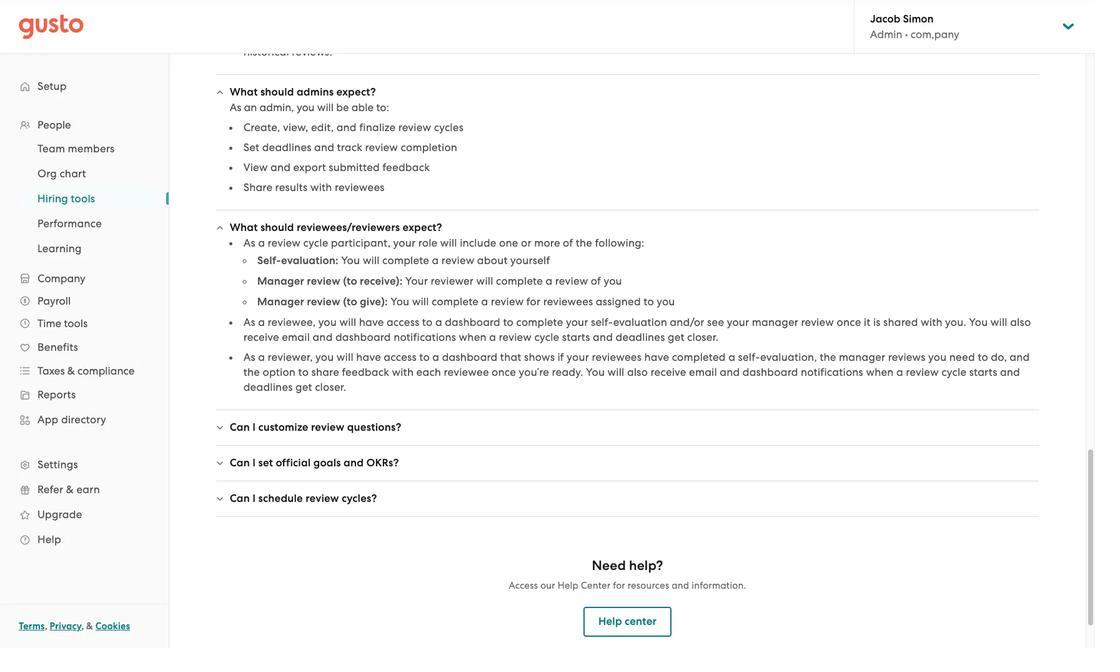 Task type: describe. For each thing, give the bounding box(es) containing it.
as a reviewer, you will have access to a dashboard that shows if your reviewees have completed a self-evaluation, the manager reviews you need to do, and the option to share feedback with each reviewee once you're ready. you will also receive email and dashboard notifications when a review cycle starts and deadlines get closer.
[[244, 351, 1030, 394]]

will inside managers configured in your org chart can view and export reviews for their reports. if the manager changes, the new manager will have access to the historical reviews.
[[890, 31, 907, 43]]

will up share
[[337, 351, 354, 364]]

team members
[[37, 142, 115, 155]]

cookies
[[95, 621, 130, 632]]

admin
[[871, 28, 903, 41]]

as for as a reviewer, you will have access to a dashboard that shows if your reviewees have completed a self-evaluation, the manager reviews you need to do, and the option to share feedback with each reviewee once you're ready. you will also receive email and dashboard notifications when a review cycle starts and deadlines get closer.
[[244, 351, 256, 364]]

the left option
[[244, 366, 260, 379]]

can for can i set official goals and okrs?
[[230, 457, 250, 470]]

review down manage
[[306, 492, 339, 506]]

historical
[[244, 46, 289, 58]]

expect? for what should admins expect?
[[337, 86, 376, 99]]

you inside self-evaluation: you will complete a review about yourself
[[341, 254, 360, 267]]

for inside manager review (to give): you will complete a review for reviewees assigned to you
[[527, 296, 541, 308]]

feedback inside list
[[383, 161, 430, 174]]

2 vertical spatial reviews
[[636, 472, 673, 485]]

feedback inside as a reviewer, you will have access to a dashboard that shows if your reviewees have completed a self-evaluation, the manager reviews you need to do, and the option to share feedback with each reviewee once you're ready. you will also receive email and dashboard notifications when a review cycle starts and deadlines get closer.
[[342, 366, 389, 379]]

set deadlines and track review completion
[[244, 141, 458, 154]]

app directory
[[37, 414, 106, 426]]

reviews inside as a reviewer, you will have access to a dashboard that shows if your reviewees have completed a self-evaluation, the manager reviews you need to do, and the option to share feedback with each reviewee once you're ready. you will also receive email and dashboard notifications when a review cycle starts and deadlines get closer.
[[889, 351, 926, 364]]

setup link
[[12, 75, 156, 97]]

manage
[[326, 472, 367, 485]]

hiring
[[37, 192, 68, 205]]

shows
[[524, 351, 555, 364]]

manager inside as a reviewee, you will have access to a dashboard to complete your self-evaluation and/or see your manager review once it is shared with you. you will also receive email and dashboard notifications when a review cycle starts and deadlines get closer.
[[752, 316, 799, 329]]

learning link
[[22, 237, 156, 260]]

0 horizontal spatial of
[[563, 237, 573, 249]]

the right if
[[681, 31, 697, 43]]

as for as a reviewee, you will have access to a dashboard to complete your self-evaluation and/or see your manager review once it is shared with you. you will also receive email and dashboard notifications when a review cycle starts and deadlines get closer.
[[244, 316, 256, 329]]

refer & earn link
[[12, 479, 156, 501]]

team members link
[[22, 137, 156, 160]]

one
[[499, 237, 519, 249]]

it
[[864, 316, 871, 329]]

review inside as a reviewer, you will have access to a dashboard that shows if your reviewees have completed a self-evaluation, the manager reviews you need to do, and the option to share feedback with each reviewee once you're ready. you will also receive email and dashboard notifications when a review cycle starts and deadlines get closer.
[[906, 366, 939, 379]]

your up self-evaluation: you will complete a review about yourself
[[393, 237, 416, 249]]

cycle inside as a reviewee, you will have access to a dashboard to complete your self-evaluation and/or see your manager review once it is shared with you. you will also receive email and dashboard notifications when a review cycle starts and deadlines get closer.
[[535, 331, 560, 344]]

and left 'reference'
[[436, 472, 455, 485]]

be
[[336, 101, 349, 114]]

1 vertical spatial can
[[305, 472, 323, 485]]

do,
[[991, 351, 1007, 364]]

email inside as a reviewer, you will have access to a dashboard that shows if your reviewees have completed a self-evaluation, the manager reviews you need to do, and the option to share feedback with each reviewee once you're ready. you will also receive email and dashboard notifications when a review cycle starts and deadlines get closer.
[[689, 366, 717, 379]]

a inside self-evaluation: you will complete a review about yourself
[[432, 254, 439, 267]]

can for can i schedule review cycles?
[[230, 492, 250, 506]]

help inside need help? access our help center for resources and information.
[[558, 581, 579, 592]]

can i schedule review cycles?
[[230, 492, 377, 506]]

following:
[[595, 237, 645, 249]]

compliance
[[78, 365, 135, 377]]

cookies button
[[95, 619, 130, 634]]

will right reviewee,
[[340, 316, 356, 329]]

assigned
[[596, 296, 641, 308]]

need
[[950, 351, 976, 364]]

help for help center
[[599, 616, 622, 629]]

include
[[460, 237, 497, 249]]

evaluation
[[614, 316, 667, 329]]

to down reviewer,
[[298, 366, 309, 379]]

people
[[37, 119, 71, 131]]

manager inside as a reviewer, you will have access to a dashboard that shows if your reviewees have completed a self-evaluation, the manager reviews you need to do, and the option to share feedback with each reviewee once you're ready. you will also receive email and dashboard notifications when a review cycle starts and deadlines get closer.
[[839, 351, 886, 364]]

the right com,pany
[[986, 31, 1002, 43]]

complete inside manager review (to receive): your reviewer will complete a review of you
[[496, 275, 543, 287]]

results
[[275, 181, 308, 194]]

members
[[68, 142, 115, 155]]

manager right if
[[700, 31, 747, 43]]

set
[[244, 141, 260, 154]]

performance
[[37, 217, 102, 230]]

upgrade link
[[12, 504, 156, 526]]

list containing team members
[[0, 136, 169, 261]]

to left do,
[[978, 351, 989, 364]]

have inside as a reviewee, you will have access to a dashboard to complete your self-evaluation and/or see your manager review once it is shared with you. you will also receive email and dashboard notifications when a review cycle starts and deadlines get closer.
[[359, 316, 384, 329]]

completion
[[401, 141, 458, 154]]

you up share
[[316, 351, 334, 364]]

complete inside self-evaluation: you will complete a review about yourself
[[383, 254, 429, 267]]

and right do,
[[1010, 351, 1030, 364]]

manager down "jacob"
[[841, 31, 887, 43]]

our
[[541, 581, 556, 592]]

team
[[37, 142, 65, 155]]

reviewees inside manager review (to give): you will complete a review for reviewees assigned to you
[[544, 296, 593, 308]]

shared
[[884, 316, 918, 329]]

in
[[355, 31, 364, 43]]

0 vertical spatial reviewees
[[335, 181, 385, 194]]

time tools
[[37, 317, 88, 330]]

terms link
[[19, 621, 45, 632]]

create, view, edit, and finalize review cycles
[[244, 121, 464, 134]]

to down manager review (to receive): your reviewer will complete a review of you
[[422, 316, 433, 329]]

list containing create, view, edit, and finalize review cycles
[[230, 120, 1040, 195]]

dashboard down the give):
[[336, 331, 391, 344]]

tools for hiring tools
[[71, 192, 95, 205]]

taxes & compliance button
[[12, 360, 156, 382]]

you inside manager review (to give): you will complete a review for reviewees assigned to you
[[391, 296, 410, 308]]

them
[[507, 472, 532, 485]]

app directory link
[[12, 409, 156, 431]]

as an admin, you will be able to:
[[230, 101, 389, 114]]

& for earn
[[66, 484, 74, 496]]

closer. inside as a reviewee, you will have access to a dashboard to complete your self-evaluation and/or see your manager review once it is shared with you. you will also receive email and dashboard notifications when a review cycle starts and deadlines get closer.
[[688, 331, 719, 344]]

to:
[[376, 101, 389, 114]]

and down assigned
[[593, 331, 613, 344]]

deadlines inside as a reviewer, you will have access to a dashboard that shows if your reviewees have completed a self-evaluation, the manager reviews you need to do, and the option to share feedback with each reviewee once you're ready. you will also receive email and dashboard notifications when a review cycle starts and deadlines get closer.
[[244, 381, 293, 394]]

what for what should reviewees/reviewers expect?
[[230, 221, 258, 234]]

you inside as a reviewer, you will have access to a dashboard that shows if your reviewees have completed a self-evaluation, the manager reviews you need to do, and the option to share feedback with each reviewee once you're ready. you will also receive email and dashboard notifications when a review cycle starts and deadlines get closer.
[[586, 366, 605, 379]]

view and export submitted feedback
[[244, 161, 430, 174]]

and inside managers configured in your org chart can view and export reviews for their reports. if the manager changes, the new manager will have access to the historical reviews.
[[488, 31, 508, 43]]

and up results
[[271, 161, 291, 174]]

notifications inside as a reviewee, you will have access to a dashboard to complete your self-evaluation and/or see your manager review once it is shared with you. you will also receive email and dashboard notifications when a review cycle starts and deadlines get closer.
[[394, 331, 456, 344]]

questions?
[[347, 421, 402, 434]]

review inside self-evaluation: you will complete a review about yourself
[[442, 254, 475, 267]]

about
[[477, 254, 508, 267]]

review up evaluation,
[[802, 316, 834, 329]]

will right role on the left of the page
[[440, 237, 457, 249]]

people button
[[12, 114, 156, 136]]

yourself
[[511, 254, 550, 267]]

give):
[[360, 296, 388, 309]]

have inside managers configured in your org chart can view and export reviews for their reports. if the manager changes, the new manager will have access to the historical reviews.
[[909, 31, 934, 43]]

to inside manager review (to give): you will complete a review for reviewees assigned to you
[[644, 296, 654, 308]]

when inside as a reviewee, you will have access to a dashboard to complete your self-evaluation and/or see your manager review once it is shared with you. you will also receive email and dashboard notifications when a review cycle starts and deadlines get closer.
[[459, 331, 487, 344]]

or
[[521, 237, 532, 249]]

& for compliance
[[67, 365, 75, 377]]

self- inside as a reviewee, you will have access to a dashboard to complete your self-evaluation and/or see your manager review once it is shared with you. you will also receive email and dashboard notifications when a review cycle starts and deadlines get closer.
[[591, 316, 614, 329]]

expect? for what should reviewees/reviewers expect?
[[403, 221, 442, 234]]

taxes
[[37, 365, 65, 377]]

simon
[[903, 12, 934, 26]]

will up do,
[[991, 316, 1008, 329]]

reviews.
[[292, 46, 332, 58]]

gusto navigation element
[[0, 54, 169, 572]]

is
[[874, 316, 881, 329]]

you inside manager review (to receive): your reviewer will complete a review of you
[[604, 275, 622, 287]]

also inside as a reviewer, you will have access to a dashboard that shows if your reviewees have completed a self-evaluation, the manager reviews you need to do, and the option to share feedback with each reviewee once you're ready. you will also receive email and dashboard notifications when a review cycle starts and deadlines get closer.
[[627, 366, 648, 379]]

email inside as a reviewee, you will have access to a dashboard to complete your self-evaluation and/or see your manager review once it is shared with you. you will also receive email and dashboard notifications when a review cycle starts and deadlines get closer.
[[282, 331, 310, 344]]

should for admins
[[261, 86, 294, 99]]

receive):
[[360, 275, 403, 288]]

create,
[[244, 121, 280, 134]]

your inside as a reviewer, you will have access to a dashboard that shows if your reviewees have completed a self-evaluation, the manager reviews you need to do, and the option to share feedback with each reviewee once you're ready. you will also receive email and dashboard notifications when a review cycle starts and deadlines get closer.
[[567, 351, 589, 364]]

as for as an admin, you will be able to:
[[230, 101, 242, 114]]

can for can i customize review questions?
[[230, 421, 250, 434]]

reviews inside managers configured in your org chart can view and export reviews for their reports. if the manager changes, the new manager will have access to the historical reviews.
[[547, 31, 584, 43]]

org
[[37, 167, 57, 180]]

review up the self-
[[268, 237, 301, 249]]

can inside managers configured in your org chart can view and export reviews for their reports. if the manager changes, the new manager will have access to the historical reviews.
[[441, 31, 460, 43]]

1 vertical spatial your
[[252, 472, 274, 485]]

you down what should admins expect?
[[297, 101, 315, 114]]

(to for give):
[[343, 296, 357, 309]]

will down as a reviewee, you will have access to a dashboard to complete your self-evaluation and/or see your manager review once it is shared with you. you will also receive email and dashboard notifications when a review cycle starts and deadlines get closer.
[[608, 366, 625, 379]]

upgrade
[[37, 509, 82, 521]]

should for reviewees/reviewers
[[261, 221, 294, 234]]

the right evaluation,
[[820, 351, 837, 364]]

manager review (to receive): your reviewer will complete a review of you
[[257, 275, 622, 288]]

also inside as a reviewee, you will have access to a dashboard to complete your self-evaluation and/or see your manager review once it is shared with you. you will also receive email and dashboard notifications when a review cycle starts and deadlines get closer.
[[1011, 316, 1031, 329]]

during
[[535, 472, 567, 485]]

team
[[276, 472, 302, 485]]

of inside manager review (to receive): your reviewer will complete a review of you
[[591, 275, 601, 287]]

2 , from the left
[[81, 621, 84, 632]]

finalize
[[359, 121, 396, 134]]

help link
[[12, 529, 156, 551]]

with inside as a reviewee, you will have access to a dashboard to complete your self-evaluation and/or see your manager review once it is shared with you. you will also receive email and dashboard notifications when a review cycle starts and deadlines get closer.
[[921, 316, 943, 329]]

review up reviewee,
[[307, 296, 341, 309]]

set
[[258, 457, 273, 470]]

a inside manager review (to give): you will complete a review for reviewees assigned to you
[[482, 296, 488, 308]]

what should admins expect?
[[230, 86, 376, 99]]

earn
[[77, 484, 100, 496]]

reviewee,
[[268, 316, 316, 329]]

2 vertical spatial &
[[86, 621, 93, 632]]

0 vertical spatial cycle
[[303, 237, 328, 249]]

0 vertical spatial deadlines
[[262, 141, 312, 154]]

review up completion on the top left of page
[[399, 121, 431, 134]]

review down evaluation:
[[307, 275, 341, 288]]

self-
[[257, 254, 281, 267]]

you left "need"
[[929, 351, 947, 364]]

configured
[[298, 31, 353, 43]]

edit,
[[311, 121, 334, 134]]

refer & earn
[[37, 484, 100, 496]]

the left new
[[798, 31, 814, 43]]

•
[[905, 28, 909, 41]]

i for customize
[[253, 421, 256, 434]]

changes,
[[749, 31, 795, 43]]

center
[[625, 616, 657, 629]]

and down reviewee,
[[313, 331, 333, 344]]

0 horizontal spatial official
[[276, 457, 311, 470]]

closer. inside as a reviewer, you will have access to a dashboard that shows if your reviewees have completed a self-evaluation, the manager reviews you need to do, and the option to share feedback with each reviewee once you're ready. you will also receive email and dashboard notifications when a review cycle starts and deadlines get closer.
[[315, 381, 347, 394]]

evaluation:
[[281, 254, 339, 267]]

help for help
[[37, 534, 61, 546]]

home image
[[19, 14, 84, 39]]

share results with reviewees
[[244, 181, 385, 194]]

hiring tools link
[[22, 187, 156, 210]]

notifications inside as a reviewer, you will have access to a dashboard that shows if your reviewees have completed a self-evaluation, the manager reviews you need to do, and the option to share feedback with each reviewee once you're ready. you will also receive email and dashboard notifications when a review cycle starts and deadlines get closer.
[[801, 366, 864, 379]]



Task type: vqa. For each thing, say whether or not it's contained in the screenshot.


Task type: locate. For each thing, give the bounding box(es) containing it.
1 vertical spatial also
[[627, 366, 648, 379]]

1 vertical spatial cycle
[[535, 331, 560, 344]]

for down need
[[613, 581, 626, 592]]

0 vertical spatial chart
[[412, 31, 439, 43]]

privacy link
[[50, 621, 81, 632]]

1 vertical spatial export
[[293, 161, 326, 174]]

0 horizontal spatial also
[[627, 366, 648, 379]]

self- right "completed"
[[738, 351, 761, 364]]

an
[[244, 101, 257, 114]]

2 vertical spatial help
[[599, 616, 622, 629]]

0 horizontal spatial chart
[[60, 167, 86, 180]]

official
[[276, 457, 311, 470], [370, 472, 404, 485]]

will inside manager review (to give): you will complete a review for reviewees assigned to you
[[412, 296, 429, 308]]

1 vertical spatial what
[[230, 221, 258, 234]]

once inside as a reviewer, you will have access to a dashboard that shows if your reviewees have completed a self-evaluation, the manager reviews you need to do, and the option to share feedback with each reviewee once you're ready. you will also receive email and dashboard notifications when a review cycle starts and deadlines get closer.
[[492, 366, 516, 379]]

3 can from the top
[[230, 492, 250, 506]]

self- down assigned
[[591, 316, 614, 329]]

reviewer
[[431, 275, 474, 287]]

0 horizontal spatial once
[[492, 366, 516, 379]]

0 vertical spatial reviews
[[547, 31, 584, 43]]

a inside manager review (to receive): your reviewer will complete a review of you
[[546, 275, 553, 287]]

help inside "link"
[[599, 616, 622, 629]]

i left customize
[[253, 421, 256, 434]]

when
[[459, 331, 487, 344], [866, 366, 894, 379]]

for inside need help? access our help center for resources and information.
[[613, 581, 626, 592]]

3 i from the top
[[253, 492, 256, 506]]

receive down "completed"
[[651, 366, 687, 379]]

0 horizontal spatial can
[[305, 472, 323, 485]]

cycle inside as a reviewer, you will have access to a dashboard that shows if your reviewees have completed a self-evaluation, the manager reviews you need to do, and the option to share feedback with each reviewee once you're ready. you will also receive email and dashboard notifications when a review cycle starts and deadlines get closer.
[[942, 366, 967, 379]]

1 vertical spatial feedback
[[342, 366, 389, 379]]

review inside manager review (to receive): your reviewer will complete a review of you
[[555, 275, 588, 287]]

.
[[767, 472, 770, 485]]

0 vertical spatial when
[[459, 331, 487, 344]]

you up and/or at the right of page
[[657, 296, 675, 308]]

2 should from the top
[[261, 221, 294, 234]]

when up reviewee
[[459, 331, 487, 344]]

cycle up shows
[[535, 331, 560, 344]]

1 can from the top
[[230, 421, 250, 434]]

self-
[[591, 316, 614, 329], [738, 351, 761, 364]]

official down okrs?
[[370, 472, 404, 485]]

will inside manager review (to receive): your reviewer will complete a review of you
[[477, 275, 494, 287]]

reviewees/reviewers
[[297, 221, 400, 234]]

will inside self-evaluation: you will complete a review about yourself
[[363, 254, 380, 267]]

can i customize review questions?
[[230, 421, 402, 434]]

0 vertical spatial can
[[230, 421, 250, 434]]

help right our
[[558, 581, 579, 592]]

can
[[230, 421, 250, 434], [230, 457, 250, 470], [230, 492, 250, 506]]

0 horizontal spatial your
[[252, 472, 274, 485]]

customize
[[258, 421, 309, 434]]

taxes & compliance
[[37, 365, 135, 377]]

& inside dropdown button
[[67, 365, 75, 377]]

okrs?
[[367, 457, 399, 470]]

2 vertical spatial cycle
[[942, 366, 967, 379]]

1 horizontal spatial email
[[689, 366, 717, 379]]

1 i from the top
[[253, 421, 256, 434]]

1 vertical spatial reviews
[[889, 351, 926, 364]]

review inside manager review (to give): you will complete a review for reviewees assigned to you
[[491, 296, 524, 308]]

your right "if"
[[567, 351, 589, 364]]

2 can from the top
[[230, 457, 250, 470]]

feedback down completion on the top left of page
[[383, 161, 430, 174]]

, left "privacy" link
[[45, 621, 47, 632]]

0 vertical spatial closer.
[[688, 331, 719, 344]]

review up can i set official goals and okrs? on the bottom left
[[311, 421, 345, 434]]

0 vertical spatial can
[[441, 31, 460, 43]]

receive down reviewee,
[[244, 331, 279, 344]]

should up admin,
[[261, 86, 294, 99]]

notifications up "each"
[[394, 331, 456, 344]]

with inside as a reviewer, you will have access to a dashboard that shows if your reviewees have completed a self-evaluation, the manager reviews you need to do, and the option to share feedback with each reviewee once you're ready. you will also receive email and dashboard notifications when a review cycle starts and deadlines get closer.
[[392, 366, 414, 379]]

0 vertical spatial what
[[230, 86, 258, 99]]

your inside managers configured in your org chart can view and export reviews for their reports. if the manager changes, the new manager will have access to the historical reviews.
[[367, 31, 390, 43]]

dashboard up reviewee
[[442, 351, 498, 364]]

cycle down "need"
[[942, 366, 967, 379]]

complete
[[383, 254, 429, 267], [496, 275, 543, 287], [432, 296, 479, 308], [517, 316, 563, 329]]

export right view
[[511, 31, 544, 43]]

cycle
[[303, 237, 328, 249], [535, 331, 560, 344], [942, 366, 967, 379]]

for inside managers configured in your org chart can view and export reviews for their reports. if the manager changes, the new manager will have access to the historical reviews.
[[587, 31, 601, 43]]

(to for receive):
[[343, 275, 357, 288]]

payroll
[[37, 295, 71, 307]]

of right more
[[563, 237, 573, 249]]

what for what should admins expect?
[[230, 86, 258, 99]]

for left their
[[587, 31, 601, 43]]

0 vertical spatial goals
[[314, 457, 341, 470]]

2 horizontal spatial reviews
[[889, 351, 926, 364]]

directory
[[61, 414, 106, 426]]

participant,
[[331, 237, 391, 249]]

information.
[[692, 581, 747, 592]]

that
[[501, 351, 522, 364]]

1 vertical spatial (to
[[343, 296, 357, 309]]

complete down role on the left of the page
[[383, 254, 429, 267]]

1 (to from the top
[[343, 275, 357, 288]]

2 manager from the top
[[257, 296, 304, 309]]

deadlines down view,
[[262, 141, 312, 154]]

notifications down evaluation,
[[801, 366, 864, 379]]

tools down org chart link
[[71, 192, 95, 205]]

help inside 'link'
[[37, 534, 61, 546]]

access inside managers configured in your org chart can view and export reviews for their reports. if the manager changes, the new manager will have access to the historical reviews.
[[937, 31, 970, 43]]

get down share
[[296, 381, 312, 394]]

email down reviewee,
[[282, 331, 310, 344]]

export inside list
[[293, 161, 326, 174]]

performance link
[[22, 212, 156, 235]]

dashboard down evaluation,
[[743, 366, 799, 379]]

deadlines inside as a reviewee, you will have access to a dashboard to complete your self-evaluation and/or see your manager review once it is shared with you. you will also receive email and dashboard notifications when a review cycle starts and deadlines get closer.
[[616, 331, 665, 344]]

should
[[261, 86, 294, 99], [261, 221, 294, 234]]

should up the self-
[[261, 221, 294, 234]]

reviewees inside as a reviewer, you will have access to a dashboard that shows if your reviewees have completed a self-evaluation, the manager reviews you need to do, and the option to share feedback with each reviewee once you're ready. you will also receive email and dashboard notifications when a review cycle starts and deadlines get closer.
[[592, 351, 642, 364]]

as for as a review cycle participant, your role will include one or more of the following:
[[244, 237, 256, 249]]

1 horizontal spatial reviews
[[636, 472, 673, 485]]

get inside as a reviewer, you will have access to a dashboard that shows if your reviewees have completed a self-evaluation, the manager reviews you need to do, and the option to share feedback with each reviewee once you're ready. you will also receive email and dashboard notifications when a review cycle starts and deadlines get closer.
[[296, 381, 312, 394]]

tools for time tools
[[64, 317, 88, 330]]

export up share results with reviewees
[[293, 161, 326, 174]]

once
[[837, 316, 862, 329], [492, 366, 516, 379]]

1 vertical spatial expect?
[[403, 221, 442, 234]]

hiring tools
[[37, 192, 95, 205]]

review down finalize
[[365, 141, 398, 154]]

1 vertical spatial deadlines
[[616, 331, 665, 344]]

feedback right share
[[342, 366, 389, 379]]

access inside as a reviewer, you will have access to a dashboard that shows if your reviewees have completed a self-evaluation, the manager reviews you need to do, and the option to share feedback with each reviewee once you're ready. you will also receive email and dashboard notifications when a review cycle starts and deadlines get closer.
[[384, 351, 417, 364]]

you
[[341, 254, 360, 267], [391, 296, 410, 308], [970, 316, 988, 329], [586, 366, 605, 379]]

cycle up evaluation:
[[303, 237, 328, 249]]

goals up manage
[[314, 457, 341, 470]]

your inside manager review (to receive): your reviewer will complete a review of you
[[405, 275, 428, 287]]

can i set official goals and okrs?
[[230, 457, 399, 470]]

you inside as a reviewee, you will have access to a dashboard to complete your self-evaluation and/or see your manager review once it is shared with you. you will also receive email and dashboard notifications when a review cycle starts and deadlines get closer.
[[319, 316, 337, 329]]

export inside managers configured in your org chart can view and export reviews for their reports. if the manager changes, the new manager will have access to the historical reviews.
[[511, 31, 544, 43]]

goals left 'reference'
[[406, 472, 433, 485]]

starts down do,
[[970, 366, 998, 379]]

will down "jacob"
[[890, 31, 907, 43]]

for
[[587, 31, 601, 43], [527, 296, 541, 308], [613, 581, 626, 592]]

reviews left their
[[547, 31, 584, 43]]

1 horizontal spatial for
[[587, 31, 601, 43]]

review up that
[[499, 331, 532, 344]]

receive
[[244, 331, 279, 344], [651, 366, 687, 379]]

0 vertical spatial should
[[261, 86, 294, 99]]

1 horizontal spatial also
[[1011, 316, 1031, 329]]

1 horizontal spatial goals
[[406, 472, 433, 485]]

jacob simon admin • com,pany
[[871, 12, 960, 41]]

0 vertical spatial tools
[[71, 192, 95, 205]]

0 horizontal spatial goals
[[314, 457, 341, 470]]

your right in
[[367, 31, 390, 43]]

2 vertical spatial access
[[384, 351, 417, 364]]

and down do,
[[1001, 366, 1021, 379]]

dashboard down manager review (to give): you will complete a review for reviewees assigned to you
[[445, 316, 501, 329]]

chart
[[412, 31, 439, 43], [60, 167, 86, 180]]

reviewer,
[[268, 351, 313, 364]]

can up yes! at left bottom
[[230, 457, 250, 470]]

company
[[37, 272, 85, 285]]

have
[[909, 31, 934, 43], [359, 316, 384, 329], [356, 351, 381, 364], [645, 351, 670, 364]]

submitted
[[329, 161, 380, 174]]

(to
[[343, 275, 357, 288], [343, 296, 357, 309]]

to inside managers configured in your org chart can view and export reviews for their reports. if the manager changes, the new manager will have access to the historical reviews.
[[973, 31, 983, 43]]

1 horizontal spatial get
[[668, 331, 685, 344]]

as left reviewee,
[[244, 316, 256, 329]]

reviewees
[[335, 181, 385, 194], [544, 296, 593, 308], [592, 351, 642, 364]]

you right the give):
[[391, 296, 410, 308]]

when down is
[[866, 366, 894, 379]]

1 vertical spatial starts
[[970, 366, 998, 379]]

and
[[488, 31, 508, 43], [337, 121, 357, 134], [314, 141, 334, 154], [271, 161, 291, 174], [313, 331, 333, 344], [593, 331, 613, 344], [1010, 351, 1030, 364], [720, 366, 740, 379], [1001, 366, 1021, 379], [344, 457, 364, 470], [436, 472, 455, 485], [672, 581, 690, 592]]

access for the
[[384, 351, 417, 364]]

what up the self-
[[230, 221, 258, 234]]

export
[[511, 31, 544, 43], [293, 161, 326, 174]]

track
[[337, 141, 363, 154]]

0 horizontal spatial expect?
[[337, 86, 376, 99]]

1 vertical spatial can
[[230, 457, 250, 470]]

help center link
[[584, 607, 672, 637]]

1 vertical spatial should
[[261, 221, 294, 234]]

2 horizontal spatial for
[[613, 581, 626, 592]]

closer. down share
[[315, 381, 347, 394]]

can left view
[[441, 31, 460, 43]]

1 vertical spatial once
[[492, 366, 516, 379]]

you right reviewee,
[[319, 316, 337, 329]]

0 vertical spatial expect?
[[337, 86, 376, 99]]

0 vertical spatial receive
[[244, 331, 279, 344]]

and up manage
[[344, 457, 364, 470]]

evaluation,
[[761, 351, 817, 364]]

1 vertical spatial goals
[[406, 472, 433, 485]]

if
[[671, 31, 678, 43]]

to up "each"
[[420, 351, 430, 364]]

share
[[244, 181, 273, 194]]

and down edit, at the left top of the page
[[314, 141, 334, 154]]

0 vertical spatial &
[[67, 365, 75, 377]]

view,
[[283, 121, 308, 134]]

1 what from the top
[[230, 86, 258, 99]]

and up track
[[337, 121, 357, 134]]

1 vertical spatial chart
[[60, 167, 86, 180]]

org chart
[[37, 167, 86, 180]]

i for schedule
[[253, 492, 256, 506]]

1 vertical spatial reviewees
[[544, 296, 593, 308]]

& left cookies
[[86, 621, 93, 632]]

review down about
[[491, 296, 524, 308]]

help down the upgrade
[[37, 534, 61, 546]]

2 (to from the top
[[343, 296, 357, 309]]

0 horizontal spatial export
[[293, 161, 326, 174]]

share
[[312, 366, 339, 379]]

0 vertical spatial notifications
[[394, 331, 456, 344]]

jacob
[[871, 12, 901, 26]]

0 vertical spatial email
[[282, 331, 310, 344]]

i left set
[[253, 457, 256, 470]]

1 vertical spatial email
[[689, 366, 717, 379]]

2 vertical spatial i
[[253, 492, 256, 506]]

time tools button
[[12, 312, 156, 335]]

0 horizontal spatial notifications
[[394, 331, 456, 344]]

your
[[367, 31, 390, 43], [393, 237, 416, 249], [566, 316, 589, 329], [727, 316, 750, 329], [567, 351, 589, 364]]

1 horizontal spatial can
[[441, 31, 460, 43]]

tools inside dropdown button
[[64, 317, 88, 330]]

to right com,pany
[[973, 31, 983, 43]]

1 vertical spatial closer.
[[315, 381, 347, 394]]

and inside need help? access our help center for resources and information.
[[672, 581, 690, 592]]

starts inside as a reviewee, you will have access to a dashboard to complete your self-evaluation and/or see your manager review once it is shared with you. you will also receive email and dashboard notifications when a review cycle starts and deadlines get closer.
[[562, 331, 590, 344]]

0 horizontal spatial reviews
[[547, 31, 584, 43]]

2 vertical spatial can
[[230, 492, 250, 506]]

help
[[37, 534, 61, 546], [558, 581, 579, 592], [599, 616, 622, 629]]

self- inside as a reviewer, you will have access to a dashboard that shows if your reviewees have completed a self-evaluation, the manager reviews you need to do, and the option to share feedback with each reviewee once you're ready. you will also receive email and dashboard notifications when a review cycle starts and deadlines get closer.
[[738, 351, 761, 364]]

reviews right performance
[[636, 472, 673, 485]]

center
[[581, 581, 611, 592]]

1 horizontal spatial when
[[866, 366, 894, 379]]

1 horizontal spatial self-
[[738, 351, 761, 364]]

you're
[[519, 366, 549, 379]]

1 horizontal spatial closer.
[[688, 331, 719, 344]]

will left the be
[[317, 101, 334, 114]]

what up an
[[230, 86, 258, 99]]

payroll button
[[12, 290, 156, 312]]

can left customize
[[230, 421, 250, 434]]

your
[[405, 275, 428, 287], [252, 472, 274, 485]]

manager for manager review (to give):
[[257, 296, 304, 309]]

to up that
[[503, 316, 514, 329]]

1 manager from the top
[[257, 275, 304, 288]]

1 vertical spatial when
[[866, 366, 894, 379]]

you.
[[946, 316, 967, 329]]

org
[[392, 31, 409, 43]]

1 vertical spatial help
[[558, 581, 579, 592]]

chart inside list
[[60, 167, 86, 180]]

schedule
[[258, 492, 303, 506]]

0 vertical spatial (to
[[343, 275, 357, 288]]

also
[[1011, 316, 1031, 329], [627, 366, 648, 379]]

starts inside as a reviewer, you will have access to a dashboard that shows if your reviewees have completed a self-evaluation, the manager reviews you need to do, and the option to share feedback with each reviewee once you're ready. you will also receive email and dashboard notifications when a review cycle starts and deadlines get closer.
[[970, 366, 998, 379]]

0 horizontal spatial ,
[[45, 621, 47, 632]]

1 vertical spatial for
[[527, 296, 541, 308]]

benefits link
[[12, 336, 156, 359]]

can down yes! at left bottom
[[230, 492, 250, 506]]

0 horizontal spatial when
[[459, 331, 487, 344]]

expect? up able on the top of the page
[[337, 86, 376, 99]]

to
[[973, 31, 983, 43], [644, 296, 654, 308], [422, 316, 433, 329], [503, 316, 514, 329], [420, 351, 430, 364], [978, 351, 989, 364], [298, 366, 309, 379]]

0 vertical spatial i
[[253, 421, 256, 434]]

new
[[817, 31, 838, 43]]

1 horizontal spatial cycle
[[535, 331, 560, 344]]

with
[[311, 181, 332, 194], [921, 316, 943, 329], [392, 366, 414, 379], [676, 472, 697, 485]]

1 horizontal spatial starts
[[970, 366, 998, 379]]

notifications
[[394, 331, 456, 344], [801, 366, 864, 379]]

feedback
[[383, 161, 430, 174], [342, 366, 389, 379]]

2 horizontal spatial cycle
[[942, 366, 967, 379]]

2 i from the top
[[253, 457, 256, 470]]

deadlines down evaluation
[[616, 331, 665, 344]]

1 vertical spatial of
[[591, 275, 601, 287]]

you inside manager review (to give): you will complete a review for reviewees assigned to you
[[657, 296, 675, 308]]

your down self-evaluation: you will complete a review about yourself
[[405, 275, 428, 287]]

access inside as a reviewee, you will have access to a dashboard to complete your self-evaluation and/or see your manager review once it is shared with you. you will also receive email and dashboard notifications when a review cycle starts and deadlines get closer.
[[387, 316, 420, 329]]

expect? up role on the left of the page
[[403, 221, 442, 234]]

company button
[[12, 267, 156, 290]]

and down "completed"
[[720, 366, 740, 379]]

0 vertical spatial access
[[937, 31, 970, 43]]

1 , from the left
[[45, 621, 47, 632]]

& right taxes
[[67, 365, 75, 377]]

official up team
[[276, 457, 311, 470]]

0 vertical spatial for
[[587, 31, 601, 43]]

you right ready.
[[586, 366, 605, 379]]

manager up reviewee,
[[257, 296, 304, 309]]

0 vertical spatial your
[[405, 275, 428, 287]]

can down can i set official goals and okrs? on the bottom left
[[305, 472, 323, 485]]

0 vertical spatial once
[[837, 316, 862, 329]]

starts up "if"
[[562, 331, 590, 344]]

review up reviewer
[[442, 254, 475, 267]]

1 vertical spatial access
[[387, 316, 420, 329]]

will
[[890, 31, 907, 43], [317, 101, 334, 114], [440, 237, 457, 249], [363, 254, 380, 267], [477, 275, 494, 287], [412, 296, 429, 308], [340, 316, 356, 329], [991, 316, 1008, 329], [337, 351, 354, 364], [608, 366, 625, 379]]

i left schedule
[[253, 492, 256, 506]]

as
[[230, 101, 242, 114], [244, 237, 256, 249], [244, 316, 256, 329], [244, 351, 256, 364]]

0 horizontal spatial for
[[527, 296, 541, 308]]

& inside "link"
[[66, 484, 74, 496]]

their
[[604, 31, 627, 43]]

get down and/or at the right of page
[[668, 331, 685, 344]]

the left following:
[[576, 237, 593, 249]]

complete inside as a reviewee, you will have access to a dashboard to complete your self-evaluation and/or see your manager review once it is shared with you. you will also receive email and dashboard notifications when a review cycle starts and deadlines get closer.
[[517, 316, 563, 329]]

1 vertical spatial official
[[370, 472, 404, 485]]

complete down reviewer
[[432, 296, 479, 308]]

0 vertical spatial get
[[668, 331, 685, 344]]

manager review (to give): you will complete a review for reviewees assigned to you
[[257, 296, 675, 309]]

once left it
[[837, 316, 862, 329]]

0 vertical spatial official
[[276, 457, 311, 470]]

chart inside managers configured in your org chart can view and export reviews for their reports. if the manager changes, the new manager will have access to the historical reviews.
[[412, 31, 439, 43]]

you inside as a reviewee, you will have access to a dashboard to complete your self-evaluation and/or see your manager review once it is shared with you. you will also receive email and dashboard notifications when a review cycle starts and deadlines get closer.
[[970, 316, 988, 329]]

receive inside as a reviewee, you will have access to a dashboard to complete your self-evaluation and/or see your manager review once it is shared with you. you will also receive email and dashboard notifications when a review cycle starts and deadlines get closer.
[[244, 331, 279, 344]]

list
[[0, 114, 169, 552], [230, 120, 1040, 195], [0, 136, 169, 261], [230, 236, 1040, 395], [244, 253, 1040, 310]]

manager down it
[[839, 351, 886, 364]]

reviewees down as a reviewee, you will have access to a dashboard to complete your self-evaluation and/or see your manager review once it is shared with you. you will also receive email and dashboard notifications when a review cycle starts and deadlines get closer.
[[592, 351, 642, 364]]

0 horizontal spatial closer.
[[315, 381, 347, 394]]

0 vertical spatial starts
[[562, 331, 590, 344]]

1 vertical spatial manager
[[257, 296, 304, 309]]

0 vertical spatial export
[[511, 31, 544, 43]]

0 horizontal spatial email
[[282, 331, 310, 344]]

as inside as a reviewer, you will have access to a dashboard that shows if your reviewees have completed a self-evaluation, the manager reviews you need to do, and the option to share feedback with each reviewee once you're ready. you will also receive email and dashboard notifications when a review cycle starts and deadlines get closer.
[[244, 351, 256, 364]]

0 vertical spatial of
[[563, 237, 573, 249]]

your right see
[[727, 316, 750, 329]]

1 horizontal spatial ,
[[81, 621, 84, 632]]

0 vertical spatial help
[[37, 534, 61, 546]]

email
[[282, 331, 310, 344], [689, 366, 717, 379]]

reviews
[[547, 31, 584, 43], [889, 351, 926, 364], [636, 472, 673, 485]]

receive inside as a reviewer, you will have access to a dashboard that shows if your reviewees have completed a self-evaluation, the manager reviews you need to do, and the option to share feedback with each reviewee once you're ready. you will also receive email and dashboard notifications when a review cycle starts and deadlines get closer.
[[651, 366, 687, 379]]

yes! your team can manage official goals and reference them during performance reviews with
[[230, 472, 697, 485]]

1 horizontal spatial expect?
[[403, 221, 442, 234]]

as inside as a reviewee, you will have access to a dashboard to complete your self-evaluation and/or see your manager review once it is shared with you. you will also receive email and dashboard notifications when a review cycle starts and deadlines get closer.
[[244, 316, 256, 329]]

complete inside manager review (to give): you will complete a review for reviewees assigned to you
[[432, 296, 479, 308]]

access for also
[[387, 316, 420, 329]]

1 should from the top
[[261, 86, 294, 99]]

0 vertical spatial also
[[1011, 316, 1031, 329]]

self-evaluation: you will complete a review about yourself
[[257, 254, 550, 267]]

closer. down see
[[688, 331, 719, 344]]

get inside as a reviewee, you will have access to a dashboard to complete your self-evaluation and/or see your manager review once it is shared with you. you will also receive email and dashboard notifications when a review cycle starts and deadlines get closer.
[[668, 331, 685, 344]]

when inside as a reviewer, you will have access to a dashboard that shows if your reviewees have completed a self-evaluation, the manager reviews you need to do, and the option to share feedback with each reviewee once you're ready. you will also receive email and dashboard notifications when a review cycle starts and deadlines get closer.
[[866, 366, 894, 379]]

ready.
[[552, 366, 584, 379]]

i for set
[[253, 457, 256, 470]]

option
[[263, 366, 296, 379]]

manager for manager review (to receive):
[[257, 275, 304, 288]]

your up ready.
[[566, 316, 589, 329]]

list containing people
[[0, 114, 169, 552]]

1 vertical spatial self-
[[738, 351, 761, 364]]

once inside as a reviewee, you will have access to a dashboard to complete your self-evaluation and/or see your manager review once it is shared with you. you will also receive email and dashboard notifications when a review cycle starts and deadlines get closer.
[[837, 316, 862, 329]]

1 vertical spatial tools
[[64, 317, 88, 330]]

with inside list
[[311, 181, 332, 194]]

0 horizontal spatial receive
[[244, 331, 279, 344]]

1 horizontal spatial official
[[370, 472, 404, 485]]

admins
[[297, 86, 334, 99]]

1 vertical spatial notifications
[[801, 366, 864, 379]]

2 what from the top
[[230, 221, 258, 234]]



